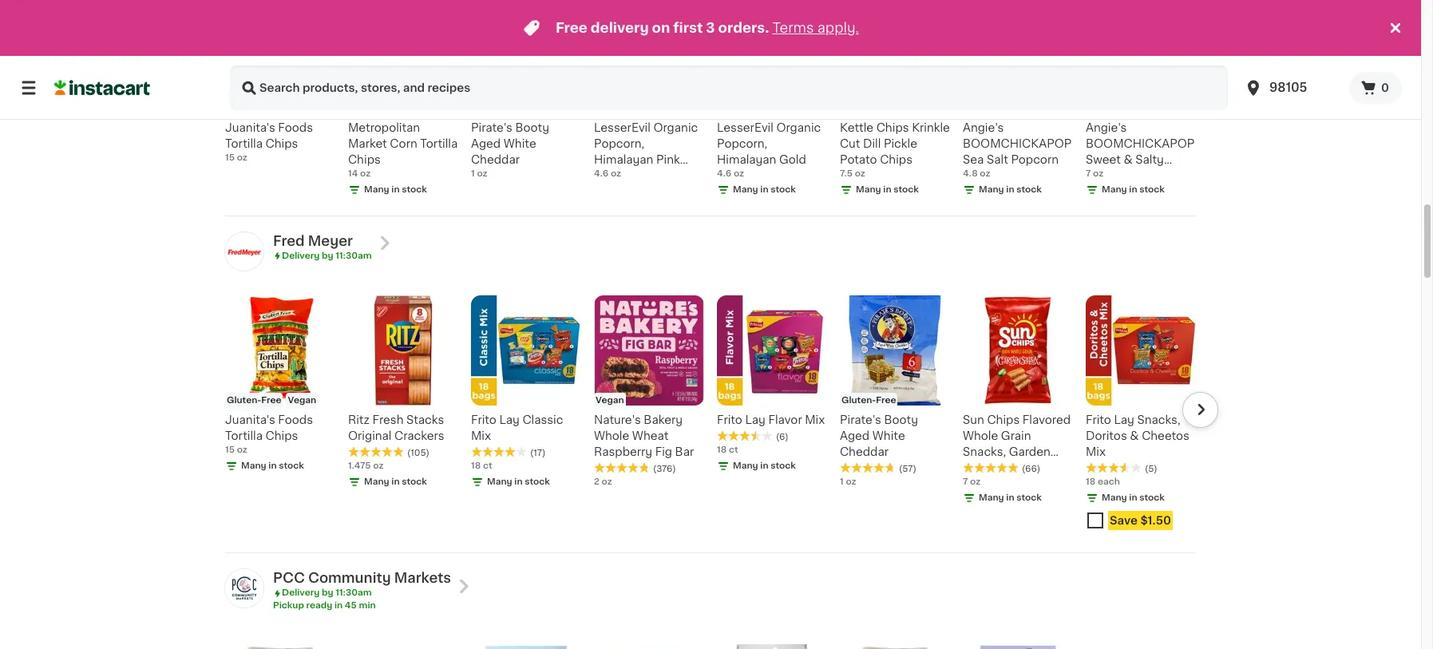 Task type: locate. For each thing, give the bounding box(es) containing it.
krinkle
[[912, 122, 950, 133]]

1 horizontal spatial 18 ct
[[717, 446, 739, 455]]

pickup ready in 45 min
[[273, 602, 376, 610]]

sun chips flavored whole grain snacks, garden salsa
[[963, 415, 1071, 474]]

1 vertical spatial 15
[[225, 446, 235, 455]]

0 vertical spatial juanita's foods tortilla chips 15 oz
[[225, 122, 313, 162]]

18 inside the product group
[[1086, 478, 1096, 487]]

0 horizontal spatial organic gluten-free
[[596, 104, 693, 112]]

lesserevil
[[594, 122, 651, 133], [717, 122, 774, 133]]

3 frito from the left
[[1086, 415, 1112, 426]]

1 angie's from the left
[[963, 122, 1004, 133]]

whole down sun
[[963, 431, 999, 442]]

1 horizontal spatial mix
[[805, 415, 825, 426]]

kettle down sweet
[[1086, 170, 1120, 181]]

1 vertical spatial popcorn
[[1086, 186, 1134, 197]]

cheddar inside pirate's booty aged white cheddar 1 oz
[[471, 154, 520, 165]]

0 vertical spatial popcorn
[[1012, 154, 1059, 165]]

by up pickup ready in 45 min
[[322, 589, 334, 598]]

18 ct
[[717, 446, 739, 455], [471, 462, 493, 471]]

2 angie's from the left
[[1086, 122, 1127, 133]]

0 button
[[1350, 72, 1403, 104]]

0 horizontal spatial 18 ct
[[471, 462, 493, 471]]

boomchickapop up salty at the right
[[1086, 138, 1195, 149]]

1 horizontal spatial lesserevil
[[717, 122, 774, 133]]

2 frito from the left
[[717, 415, 743, 426]]

white for pirate's booty aged white cheddar 1 oz
[[504, 138, 537, 149]]

nature's
[[594, 415, 641, 426]]

many in stock
[[364, 185, 427, 194], [733, 185, 796, 194], [856, 185, 919, 194], [979, 185, 1042, 194], [1102, 185, 1165, 194], [241, 462, 304, 471], [733, 462, 796, 471], [364, 478, 427, 487], [487, 478, 550, 487], [979, 494, 1042, 503], [1102, 494, 1165, 503]]

frito for frito lay flavor mix
[[717, 415, 743, 426]]

3 lay from the left
[[1115, 415, 1135, 426]]

cheddar
[[471, 154, 520, 165], [840, 447, 889, 458]]

0 horizontal spatial booty
[[516, 122, 550, 133]]

7 oz down salsa
[[963, 478, 981, 487]]

0 vertical spatial corn
[[390, 138, 418, 149]]

2 boomchickapop from the left
[[1086, 138, 1195, 149]]

0 vertical spatial ct
[[729, 446, 739, 455]]

0 horizontal spatial boomchickapop
[[963, 138, 1072, 149]]

lesserevil up 4.6 oz
[[594, 122, 651, 133]]

0 vertical spatial cheddar
[[471, 154, 520, 165]]

aged inside pirate's booty aged white cheddar
[[840, 431, 870, 442]]

limited time offer region
[[0, 0, 1387, 56]]

lay up doritos
[[1115, 415, 1135, 426]]

bakery
[[644, 415, 683, 426]]

organic up "pink"
[[654, 122, 698, 133]]

organic up 'gold'
[[777, 122, 821, 133]]

aged inside pirate's booty aged white cheddar 1 oz
[[471, 138, 501, 149]]

0
[[1382, 82, 1390, 93]]

salt inside the angie's boomchickapop sea salt popcorn 4.8 oz
[[987, 154, 1009, 165]]

7 down sweet
[[1086, 169, 1091, 178]]

Search field
[[230, 66, 1229, 110]]

popcorn,
[[594, 138, 645, 149], [717, 138, 768, 149]]

pirate's inside pirate's booty aged white cheddar
[[840, 415, 882, 426]]

& left salty at the right
[[1124, 154, 1133, 165]]

frito up doritos
[[1086, 415, 1112, 426]]

1 vertical spatial white
[[873, 431, 906, 442]]

0 vertical spatial juanita's
[[225, 122, 275, 133]]

& right doritos
[[1131, 431, 1140, 442]]

1 horizontal spatial booty
[[885, 415, 919, 426]]

himalayan inside lesserevil organic popcorn, himalayan pink salt
[[594, 154, 654, 165]]

0 vertical spatial delivery
[[282, 251, 320, 260]]

1 vertical spatial cheddar
[[840, 447, 889, 458]]

delivery by 11:30am
[[282, 251, 372, 260], [282, 589, 372, 598]]

oz inside lesserevil organic popcorn, himalayan gold 4.6 oz
[[734, 169, 745, 178]]

pickup
[[273, 602, 304, 610]]

0 horizontal spatial salt
[[594, 170, 616, 181]]

0 vertical spatial kettle
[[840, 122, 874, 133]]

18 ct right bar
[[717, 446, 739, 455]]

2 horizontal spatial mix
[[1086, 447, 1106, 458]]

free
[[556, 22, 588, 34], [261, 104, 282, 112], [384, 104, 405, 112], [673, 104, 693, 112], [796, 104, 816, 112], [1000, 104, 1020, 112], [1123, 104, 1143, 112], [261, 396, 282, 405], [877, 396, 897, 405]]

stock down kettle chips krinkle cut dill pickle potato chips 7.5 oz
[[894, 185, 919, 194]]

2 15 from the top
[[225, 446, 235, 455]]

lay for flavor
[[746, 415, 766, 426]]

$1.50
[[1141, 515, 1172, 527]]

1 juanita's from the top
[[225, 122, 275, 133]]

1 horizontal spatial angie's
[[1086, 122, 1127, 133]]

0 vertical spatial 11:30am
[[336, 251, 372, 260]]

stock up the $1.50
[[1140, 494, 1165, 503]]

1 horizontal spatial ct
[[729, 446, 739, 455]]

metropolitan
[[348, 122, 420, 133]]

frito inside frito lay classic mix
[[471, 415, 497, 426]]

2 lesserevil from the left
[[717, 122, 774, 133]]

1 vertical spatial 18
[[471, 462, 481, 471]]

3
[[706, 22, 715, 34]]

mix inside frito lay classic mix
[[471, 431, 491, 442]]

ct for frito lay flavor mix
[[729, 446, 739, 455]]

snacks, inside 'frito lay snacks, doritos & cheetos mix'
[[1138, 415, 1181, 426]]

0 horizontal spatial whole
[[594, 431, 630, 442]]

2 popcorn, from the left
[[717, 138, 768, 149]]

1 horizontal spatial white
[[873, 431, 906, 442]]

corn down salty at the right
[[1123, 170, 1150, 181]]

1 horizontal spatial boomchickapop
[[1086, 138, 1195, 149]]

2 horizontal spatial 18
[[1086, 478, 1096, 487]]

each
[[1098, 478, 1121, 487]]

organic gluten-free up lesserevil organic popcorn, himalayan pink salt
[[596, 104, 693, 112]]

1 vertical spatial 7
[[963, 478, 968, 487]]

kettle up cut
[[840, 122, 874, 133]]

ct down frito lay flavor mix
[[729, 446, 739, 455]]

lay inside 'frito lay snacks, doritos & cheetos mix'
[[1115, 415, 1135, 426]]

whole
[[594, 431, 630, 442], [963, 431, 999, 442]]

1 horizontal spatial 4.6
[[717, 169, 732, 178]]

0 horizontal spatial pirate's
[[471, 122, 513, 133]]

11:30am up 45
[[336, 589, 372, 598]]

1 boomchickapop from the left
[[963, 138, 1072, 149]]

raspberry
[[594, 447, 653, 458]]

0 horizontal spatial lesserevil
[[594, 122, 651, 133]]

& inside angie's boomchickapop sweet & salty kettle corn popcorn
[[1124, 154, 1133, 165]]

angie's inside angie's boomchickapop sweet & salty kettle corn popcorn
[[1086, 122, 1127, 133]]

community
[[308, 572, 391, 585]]

0 vertical spatial &
[[1124, 154, 1133, 165]]

snacks,
[[1138, 415, 1181, 426], [963, 447, 1007, 458]]

oz inside kettle chips krinkle cut dill pickle potato chips 7.5 oz
[[855, 169, 866, 178]]

kettle inside angie's boomchickapop sweet & salty kettle corn popcorn
[[1086, 170, 1120, 181]]

1 juanita's foods tortilla chips 15 oz from the top
[[225, 122, 313, 162]]

corn inside metropolitan market corn tortilla chips 14 oz
[[390, 138, 418, 149]]

0 horizontal spatial 4.6
[[594, 169, 609, 178]]

lesserevil for lesserevil organic popcorn, himalayan gold 4.6 oz
[[717, 122, 774, 133]]

grain
[[1002, 431, 1032, 442]]

0 horizontal spatial mix
[[471, 431, 491, 442]]

delivery down fred
[[282, 251, 320, 260]]

lesserevil organic popcorn, himalayan gold 4.6 oz
[[717, 122, 821, 178]]

1 vertical spatial &
[[1131, 431, 1140, 442]]

cheetos
[[1142, 431, 1190, 442]]

frito for frito lay snacks, doritos & cheetos mix
[[1086, 415, 1112, 426]]

snacks, up salsa
[[963, 447, 1007, 458]]

2 vertical spatial mix
[[1086, 447, 1106, 458]]

organic gluten-free up lesserevil organic popcorn, himalayan gold 4.6 oz
[[719, 104, 816, 112]]

1 vertical spatial booty
[[885, 415, 919, 426]]

1 horizontal spatial 7
[[1086, 169, 1091, 178]]

0 vertical spatial foods
[[278, 122, 313, 133]]

1 vertical spatial snacks,
[[963, 447, 1007, 458]]

tortilla
[[225, 138, 263, 149], [420, 138, 458, 149], [225, 431, 263, 442]]

lesserevil down search field
[[717, 122, 774, 133]]

2 4.6 from the left
[[717, 169, 732, 178]]

lesserevil inside lesserevil organic popcorn, himalayan gold 4.6 oz
[[717, 122, 774, 133]]

whole inside sun chips flavored whole grain snacks, garden salsa
[[963, 431, 999, 442]]

0 vertical spatial 1
[[471, 169, 475, 178]]

2 himalayan from the left
[[717, 154, 777, 165]]

flavor
[[769, 415, 803, 426]]

0 vertical spatial white
[[504, 138, 537, 149]]

1 horizontal spatial cheddar
[[840, 447, 889, 458]]

1 vertical spatial 1
[[840, 478, 844, 487]]

0 vertical spatial snacks,
[[1138, 415, 1181, 426]]

snacks, up cheetos
[[1138, 415, 1181, 426]]

white
[[504, 138, 537, 149], [873, 431, 906, 442]]

product group
[[1086, 296, 1197, 537]]

angie's up sweet
[[1086, 122, 1127, 133]]

18 right bar
[[717, 446, 727, 455]]

popcorn down sweet
[[1086, 186, 1134, 197]]

18 for frito lay flavor mix
[[717, 446, 727, 455]]

lay inside frito lay classic mix
[[500, 415, 520, 426]]

organic gluten-free for lesserevil organic popcorn, himalayan pink salt
[[596, 104, 693, 112]]

11:30am down 'meyer'
[[336, 251, 372, 260]]

0 vertical spatial 7 oz
[[1086, 169, 1104, 178]]

mix right crackers
[[471, 431, 491, 442]]

frito inside 'frito lay snacks, doritos & cheetos mix'
[[1086, 415, 1112, 426]]

0 vertical spatial delivery by 11:30am
[[282, 251, 372, 260]]

1 horizontal spatial organic gluten-free
[[719, 104, 816, 112]]

frito lay classic mix
[[471, 415, 564, 442]]

0 horizontal spatial lay
[[500, 415, 520, 426]]

himalayan left 'gold'
[[717, 154, 777, 165]]

0 vertical spatial 15
[[225, 153, 235, 162]]

pirate's for pirate's booty aged white cheddar 1 oz
[[471, 122, 513, 133]]

kettle
[[840, 122, 874, 133], [1086, 170, 1120, 181]]

ritz fresh stacks original crackers
[[348, 415, 445, 442]]

14
[[348, 169, 358, 178]]

1 horizontal spatial aged
[[840, 431, 870, 442]]

gluten-
[[227, 104, 261, 112], [350, 104, 384, 112], [639, 104, 673, 112], [762, 104, 796, 112], [965, 104, 1000, 112], [1088, 104, 1123, 112], [227, 396, 261, 405], [842, 396, 877, 405]]

mix right flavor
[[805, 415, 825, 426]]

popcorn, inside lesserevil organic popcorn, himalayan gold 4.6 oz
[[717, 138, 768, 149]]

popcorn
[[1012, 154, 1059, 165], [1086, 186, 1134, 197]]

18 each
[[1086, 478, 1121, 487]]

1 lay from the left
[[500, 415, 520, 426]]

1 horizontal spatial himalayan
[[717, 154, 777, 165]]

0 horizontal spatial snacks,
[[963, 447, 1007, 458]]

item carousel region
[[203, 0, 1219, 209], [203, 289, 1219, 547]]

0 horizontal spatial kettle
[[840, 122, 874, 133]]

1 vertical spatial 11:30am
[[336, 589, 372, 598]]

0 horizontal spatial frito
[[471, 415, 497, 426]]

0 horizontal spatial aged
[[471, 138, 501, 149]]

0 horizontal spatial 18
[[471, 462, 481, 471]]

oz inside metropolitan market corn tortilla chips 14 oz
[[360, 169, 371, 178]]

booty inside pirate's booty aged white cheddar
[[885, 415, 919, 426]]

1 horizontal spatial salt
[[987, 154, 1009, 165]]

delivery by 11:30am up pickup ready in 45 min
[[282, 589, 372, 598]]

1 horizontal spatial popcorn,
[[717, 138, 768, 149]]

organic
[[596, 104, 632, 112], [719, 104, 755, 112], [654, 122, 698, 133], [777, 122, 821, 133]]

0 horizontal spatial cheddar
[[471, 154, 520, 165]]

angie's inside the angie's boomchickapop sea salt popcorn 4.8 oz
[[963, 122, 1004, 133]]

stock inside the product group
[[1140, 494, 1165, 503]]

booty inside pirate's booty aged white cheddar 1 oz
[[516, 122, 550, 133]]

oz
[[237, 153, 248, 162], [360, 169, 371, 178], [477, 169, 488, 178], [611, 169, 622, 178], [734, 169, 745, 178], [855, 169, 866, 178], [980, 169, 991, 178], [1094, 169, 1104, 178], [237, 446, 248, 455], [373, 462, 384, 471], [602, 478, 612, 487], [846, 478, 857, 487], [971, 478, 981, 487]]

(6)
[[776, 433, 789, 442]]

(5)
[[1145, 465, 1158, 474]]

popcorn inside the angie's boomchickapop sea salt popcorn 4.8 oz
[[1012, 154, 1059, 165]]

popcorn, inside lesserevil organic popcorn, himalayan pink salt
[[594, 138, 645, 149]]

0 horizontal spatial white
[[504, 138, 537, 149]]

lay left flavor
[[746, 415, 766, 426]]

1 frito from the left
[[471, 415, 497, 426]]

2 by from the top
[[322, 589, 334, 598]]

1 lesserevil from the left
[[594, 122, 651, 133]]

1 foods from the top
[[278, 122, 313, 133]]

boomchickapop up sea
[[963, 138, 1072, 149]]

2 lay from the left
[[746, 415, 766, 426]]

foods
[[278, 122, 313, 133], [278, 415, 313, 426]]

1 vertical spatial mix
[[471, 431, 491, 442]]

pirate's booty aged white cheddar 1 oz
[[471, 122, 550, 178]]

pirate's booty aged white cheddar
[[840, 415, 919, 458]]

many
[[364, 185, 390, 194], [733, 185, 759, 194], [856, 185, 882, 194], [979, 185, 1005, 194], [1102, 185, 1128, 194], [241, 462, 267, 471], [733, 462, 759, 471], [364, 478, 390, 487], [487, 478, 513, 487], [979, 494, 1005, 503], [1102, 494, 1128, 503]]

stock down salty at the right
[[1140, 185, 1165, 194]]

7 oz down sweet
[[1086, 169, 1104, 178]]

0 horizontal spatial popcorn
[[1012, 154, 1059, 165]]

1 vertical spatial kettle
[[1086, 170, 1120, 181]]

delivery up pickup
[[282, 589, 320, 598]]

pirate's
[[471, 122, 513, 133], [840, 415, 882, 426]]

ct down frito lay classic mix
[[483, 462, 493, 471]]

angie's up sea
[[963, 122, 1004, 133]]

98105
[[1270, 81, 1308, 93]]

cheddar inside pirate's booty aged white cheddar
[[840, 447, 889, 458]]

0 horizontal spatial popcorn,
[[594, 138, 645, 149]]

0 vertical spatial salt
[[987, 154, 1009, 165]]

pirate's inside pirate's booty aged white cheddar 1 oz
[[471, 122, 513, 133]]

1 horizontal spatial frito
[[717, 415, 743, 426]]

0 horizontal spatial himalayan
[[594, 154, 654, 165]]

1 horizontal spatial kettle
[[1086, 170, 1120, 181]]

corn down metropolitan
[[390, 138, 418, 149]]

popcorn, for 4.6
[[717, 138, 768, 149]]

18 ct down frito lay classic mix
[[471, 462, 493, 471]]

corn
[[390, 138, 418, 149], [1123, 170, 1150, 181]]

1 vertical spatial 18 ct
[[471, 462, 493, 471]]

juanita's
[[225, 122, 275, 133], [225, 415, 275, 426]]

0 horizontal spatial 1
[[471, 169, 475, 178]]

1 15 from the top
[[225, 153, 235, 162]]

white inside pirate's booty aged white cheddar
[[873, 431, 906, 442]]

1 popcorn, from the left
[[594, 138, 645, 149]]

1 vertical spatial aged
[[840, 431, 870, 442]]

popcorn, for salt
[[594, 138, 645, 149]]

meyer
[[308, 235, 353, 247]]

18 left the each
[[1086, 478, 1096, 487]]

1 horizontal spatial popcorn
[[1086, 186, 1134, 197]]

white inside pirate's booty aged white cheddar 1 oz
[[504, 138, 537, 149]]

1 11:30am from the top
[[336, 251, 372, 260]]

0 vertical spatial by
[[322, 251, 334, 260]]

1 horizontal spatial whole
[[963, 431, 999, 442]]

apply.
[[818, 22, 860, 34]]

frito left flavor
[[717, 415, 743, 426]]

lesserevil inside lesserevil organic popcorn, himalayan pink salt
[[594, 122, 651, 133]]

1
[[471, 169, 475, 178], [840, 478, 844, 487]]

sun
[[963, 415, 985, 426]]

0 vertical spatial 7
[[1086, 169, 1091, 178]]

ct
[[729, 446, 739, 455], [483, 462, 493, 471]]

0 vertical spatial item carousel region
[[203, 0, 1219, 209]]

whole down nature's
[[594, 431, 630, 442]]

by down 'meyer'
[[322, 251, 334, 260]]

pirate's for pirate's booty aged white cheddar
[[840, 415, 882, 426]]

frito right the stacks
[[471, 415, 497, 426]]

1 oz
[[840, 478, 857, 487]]

1 vertical spatial delivery by 11:30am
[[282, 589, 372, 598]]

popcorn right sea
[[1012, 154, 1059, 165]]

boomchickapop for salty
[[1086, 138, 1195, 149]]

18 for frito lay snacks, doritos & cheetos mix
[[1086, 478, 1096, 487]]

popcorn, down search field
[[717, 138, 768, 149]]

2 organic gluten-free from the left
[[719, 104, 816, 112]]

1 himalayan from the left
[[594, 154, 654, 165]]

0 vertical spatial aged
[[471, 138, 501, 149]]

1 down pirate's booty aged white cheddar
[[840, 478, 844, 487]]

juanita's foods tortilla chips 15 oz
[[225, 122, 313, 162], [225, 415, 313, 455]]

1 horizontal spatial pirate's
[[840, 415, 882, 426]]

& inside 'frito lay snacks, doritos & cheetos mix'
[[1131, 431, 1140, 442]]

salt
[[987, 154, 1009, 165], [594, 170, 616, 181]]

himalayan inside lesserevil organic popcorn, himalayan gold 4.6 oz
[[717, 154, 777, 165]]

2 horizontal spatial lay
[[1115, 415, 1135, 426]]

mix for frito lay flavor mix
[[805, 415, 825, 426]]

2 whole from the left
[[963, 431, 999, 442]]

popcorn, up 4.6 oz
[[594, 138, 645, 149]]

booty
[[516, 122, 550, 133], [885, 415, 919, 426]]

delivery by 11:30am down 'meyer'
[[282, 251, 372, 260]]

7 oz
[[1086, 169, 1104, 178], [963, 478, 981, 487]]

18 ct for frito lay flavor mix
[[717, 446, 739, 455]]

18 down frito lay classic mix
[[471, 462, 481, 471]]

0 vertical spatial pirate's
[[471, 122, 513, 133]]

organic gluten-free for lesserevil organic popcorn, himalayan gold
[[719, 104, 816, 112]]

1 right metropolitan market corn tortilla chips 14 oz
[[471, 169, 475, 178]]

himalayan up 4.6 oz
[[594, 154, 654, 165]]

many in stock inside the product group
[[1102, 494, 1165, 503]]

chips inside sun chips flavored whole grain snacks, garden salsa
[[988, 415, 1020, 426]]

mix down doritos
[[1086, 447, 1106, 458]]

7 down salsa
[[963, 478, 968, 487]]

1 vertical spatial pirate's
[[840, 415, 882, 426]]

lay left classic
[[500, 415, 520, 426]]

11:30am
[[336, 251, 372, 260], [336, 589, 372, 598]]

1 vertical spatial by
[[322, 589, 334, 598]]

2 juanita's from the top
[[225, 415, 275, 426]]

0 horizontal spatial angie's
[[963, 122, 1004, 133]]

(57)
[[899, 465, 917, 474]]

None search field
[[230, 66, 1229, 110]]

2 horizontal spatial frito
[[1086, 415, 1112, 426]]

1 horizontal spatial 18
[[717, 446, 727, 455]]

free inside limited time offer region
[[556, 22, 588, 34]]

1 horizontal spatial corn
[[1123, 170, 1150, 181]]

4.6
[[594, 169, 609, 178], [717, 169, 732, 178]]

angie's
[[963, 122, 1004, 133], [1086, 122, 1127, 133]]

98105 button
[[1245, 66, 1340, 110]]

delivery
[[282, 251, 320, 260], [282, 589, 320, 598]]

1 organic gluten-free from the left
[[596, 104, 693, 112]]

in
[[392, 185, 400, 194], [761, 185, 769, 194], [884, 185, 892, 194], [1007, 185, 1015, 194], [1130, 185, 1138, 194], [269, 462, 277, 471], [761, 462, 769, 471], [392, 478, 400, 487], [515, 478, 523, 487], [1007, 494, 1015, 503], [1130, 494, 1138, 503], [335, 602, 343, 610]]

1 vertical spatial salt
[[594, 170, 616, 181]]

1 vertical spatial corn
[[1123, 170, 1150, 181]]

1 horizontal spatial lay
[[746, 415, 766, 426]]

vegan
[[288, 104, 316, 112], [411, 104, 440, 112], [1026, 104, 1055, 112], [1149, 104, 1178, 112], [288, 396, 316, 405], [596, 396, 624, 405]]

0 vertical spatial mix
[[805, 415, 825, 426]]

cut
[[840, 138, 861, 149]]

0 horizontal spatial ct
[[483, 462, 493, 471]]

1 whole from the left
[[594, 431, 630, 442]]

frito lay flavor mix
[[717, 415, 825, 426]]



Task type: vqa. For each thing, say whether or not it's contained in the screenshot.


Task type: describe. For each thing, give the bounding box(es) containing it.
gluten-free vegan for boomchickapop
[[965, 104, 1055, 112]]

1 item carousel region from the top
[[203, 0, 1219, 209]]

in inside the product group
[[1130, 494, 1138, 503]]

1 delivery by 11:30am from the top
[[282, 251, 372, 260]]

1 horizontal spatial 7 oz
[[1086, 169, 1104, 178]]

stock down the angie's boomchickapop sea salt popcorn 4.8 oz
[[1017, 185, 1042, 194]]

ritz
[[348, 415, 370, 426]]

4.8
[[963, 169, 978, 178]]

whole inside the nature's bakery whole wheat raspberry fig bar
[[594, 431, 630, 442]]

organic inside lesserevil organic popcorn, himalayan pink salt
[[654, 122, 698, 133]]

stock down (66)
[[1017, 494, 1042, 503]]

1 by from the top
[[322, 251, 334, 260]]

organic inside lesserevil organic popcorn, himalayan gold 4.6 oz
[[777, 122, 821, 133]]

stock down (105)
[[402, 478, 427, 487]]

orders.
[[719, 22, 770, 34]]

1 4.6 from the left
[[594, 169, 609, 178]]

1 inside pirate's booty aged white cheddar 1 oz
[[471, 169, 475, 178]]

save $1.50
[[1110, 515, 1172, 527]]

98105 button
[[1235, 66, 1350, 110]]

stock down (6)
[[771, 462, 796, 471]]

many inside the product group
[[1102, 494, 1128, 503]]

instacart logo image
[[54, 78, 150, 97]]

45
[[345, 602, 357, 610]]

sea
[[963, 154, 984, 165]]

oz inside the angie's boomchickapop sea salt popcorn 4.8 oz
[[980, 169, 991, 178]]

pcc community markets
[[273, 572, 451, 585]]

frito lay snacks, doritos & cheetos mix
[[1086, 415, 1190, 458]]

1.475 oz
[[348, 462, 384, 471]]

gluten-free
[[842, 396, 897, 405]]

2
[[594, 478, 600, 487]]

first
[[674, 22, 703, 34]]

terms apply. link
[[773, 22, 860, 34]]

2 oz
[[594, 478, 612, 487]]

doritos
[[1086, 431, 1128, 442]]

pcc
[[273, 572, 305, 585]]

(376)
[[653, 465, 676, 474]]

min
[[359, 602, 376, 610]]

gold
[[780, 154, 807, 165]]

(66)
[[1022, 465, 1041, 474]]

organic up lesserevil organic popcorn, himalayan gold 4.6 oz
[[719, 104, 755, 112]]

1 horizontal spatial 1
[[840, 478, 844, 487]]

kettle inside kettle chips krinkle cut dill pickle potato chips 7.5 oz
[[840, 122, 874, 133]]

markets
[[394, 572, 451, 585]]

market
[[348, 138, 387, 149]]

4.6 oz
[[594, 169, 622, 178]]

garden
[[1009, 447, 1051, 458]]

himalayan for salt
[[594, 154, 654, 165]]

fred meyer
[[273, 235, 353, 247]]

gluten-free vegan for market
[[350, 104, 440, 112]]

2 delivery by 11:30am from the top
[[282, 589, 372, 598]]

white for pirate's booty aged white cheddar
[[873, 431, 906, 442]]

wheat
[[633, 431, 669, 442]]

sweet
[[1086, 154, 1121, 165]]

angie's for angie's boomchickapop sea salt popcorn 4.8 oz
[[963, 122, 1004, 133]]

2 11:30am from the top
[[336, 589, 372, 598]]

mix for frito lay classic mix
[[471, 431, 491, 442]]

potato
[[840, 154, 878, 165]]

2 foods from the top
[[278, 415, 313, 426]]

frito for frito lay classic mix
[[471, 415, 497, 426]]

stock left the 1.475
[[279, 462, 304, 471]]

angie's boomchickapop sea salt popcorn 4.8 oz
[[963, 122, 1072, 178]]

stock down 'gold'
[[771, 185, 796, 194]]

(17)
[[530, 449, 546, 458]]

original
[[348, 431, 392, 442]]

salty
[[1136, 154, 1165, 165]]

himalayan for 4.6
[[717, 154, 777, 165]]

lay for snacks,
[[1115, 415, 1135, 426]]

flavored
[[1023, 415, 1071, 426]]

corn inside angie's boomchickapop sweet & salty kettle corn popcorn
[[1123, 170, 1150, 181]]

angie's boomchickapop sweet & salty kettle corn popcorn
[[1086, 122, 1195, 197]]

bar
[[675, 447, 694, 458]]

2 juanita's foods tortilla chips 15 oz from the top
[[225, 415, 313, 455]]

organic up lesserevil organic popcorn, himalayan pink salt
[[596, 104, 632, 112]]

fresh
[[373, 415, 404, 426]]

aged for pirate's booty aged white cheddar
[[840, 431, 870, 442]]

pcc community markets image
[[225, 570, 264, 608]]

chips inside metropolitan market corn tortilla chips 14 oz
[[348, 154, 381, 165]]

salt inside lesserevil organic popcorn, himalayan pink salt
[[594, 170, 616, 181]]

fred meyer image
[[225, 232, 264, 271]]

0 horizontal spatial 7 oz
[[963, 478, 981, 487]]

ct for frito lay classic mix
[[483, 462, 493, 471]]

lesserevil organic popcorn, himalayan pink salt
[[594, 122, 698, 181]]

0 horizontal spatial 7
[[963, 478, 968, 487]]

delivery
[[591, 22, 649, 34]]

mix inside 'frito lay snacks, doritos & cheetos mix'
[[1086, 447, 1106, 458]]

salsa
[[963, 463, 993, 474]]

booty for pirate's booty aged white cheddar
[[885, 415, 919, 426]]

2 delivery from the top
[[282, 589, 320, 598]]

tortilla inside metropolitan market corn tortilla chips 14 oz
[[420, 138, 458, 149]]

gluten-free vegan for foods
[[227, 396, 316, 405]]

popcorn inside angie's boomchickapop sweet & salty kettle corn popcorn
[[1086, 186, 1134, 197]]

terms
[[773, 22, 814, 34]]

1 delivery from the top
[[282, 251, 320, 260]]

2 item carousel region from the top
[[203, 289, 1219, 547]]

cheddar for pirate's booty aged white cheddar
[[840, 447, 889, 458]]

boomchickapop for popcorn
[[963, 138, 1072, 149]]

save
[[1110, 515, 1138, 527]]

pink
[[657, 154, 680, 165]]

crackers
[[395, 431, 445, 442]]

pickle
[[884, 138, 918, 149]]

lay for classic
[[500, 415, 520, 426]]

(105)
[[407, 449, 430, 458]]

oz inside pirate's booty aged white cheddar 1 oz
[[477, 169, 488, 178]]

aged for pirate's booty aged white cheddar 1 oz
[[471, 138, 501, 149]]

stacks
[[407, 415, 444, 426]]

cheddar for pirate's booty aged white cheddar 1 oz
[[471, 154, 520, 165]]

ready
[[306, 602, 333, 610]]

fred
[[273, 235, 305, 247]]

classic
[[523, 415, 564, 426]]

save $1.50 button
[[1086, 508, 1197, 537]]

snacks, inside sun chips flavored whole grain snacks, garden salsa
[[963, 447, 1007, 458]]

18 ct for frito lay classic mix
[[471, 462, 493, 471]]

angie's for angie's boomchickapop sweet & salty kettle corn popcorn
[[1086, 122, 1127, 133]]

fig
[[656, 447, 673, 458]]

4.6 inside lesserevil organic popcorn, himalayan gold 4.6 oz
[[717, 169, 732, 178]]

free delivery on first 3 orders. terms apply.
[[556, 22, 860, 34]]

lesserevil for lesserevil organic popcorn, himalayan pink salt
[[594, 122, 651, 133]]

dill
[[864, 138, 881, 149]]

stock down "(17)"
[[525, 478, 550, 487]]

metropolitan market corn tortilla chips 14 oz
[[348, 122, 458, 178]]

on
[[652, 22, 671, 34]]

18 for frito lay classic mix
[[471, 462, 481, 471]]

7.5
[[840, 169, 853, 178]]

stock down metropolitan market corn tortilla chips 14 oz
[[402, 185, 427, 194]]

nature's bakery whole wheat raspberry fig bar
[[594, 415, 694, 458]]

1.475
[[348, 462, 371, 471]]

booty for pirate's booty aged white cheddar 1 oz
[[516, 122, 550, 133]]

kettle chips krinkle cut dill pickle potato chips 7.5 oz
[[840, 122, 950, 178]]



